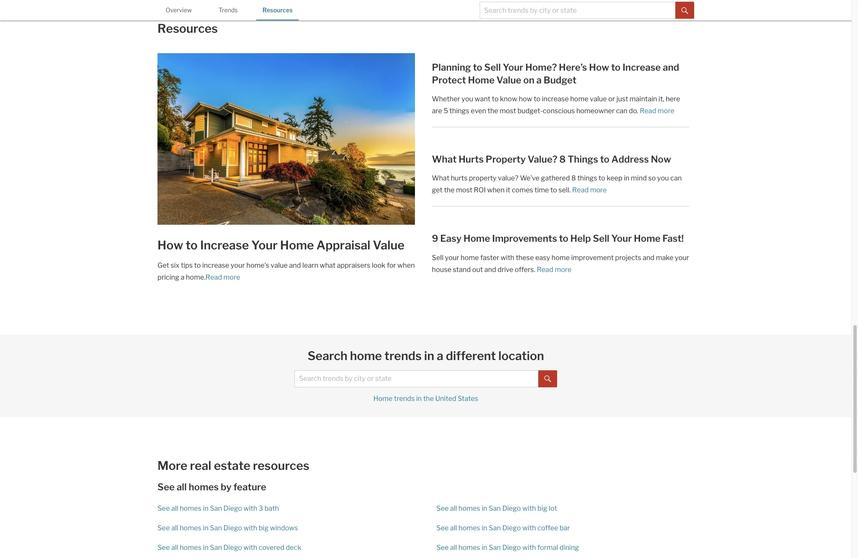 Task type: vqa. For each thing, say whether or not it's contained in the screenshot.
Angeles,
no



Task type: locate. For each thing, give the bounding box(es) containing it.
2 what from the top
[[432, 174, 450, 182]]

gathered
[[541, 174, 570, 182]]

all
[[177, 481, 187, 493], [171, 504, 178, 513], [450, 504, 457, 513], [171, 524, 178, 532], [450, 524, 457, 532], [171, 544, 178, 552], [450, 544, 457, 552]]

san down see all homes in san diego with coffee bar
[[489, 544, 501, 552]]

to
[[473, 62, 483, 73], [612, 62, 621, 73], [492, 95, 499, 103], [534, 95, 541, 103], [600, 154, 610, 165], [599, 174, 606, 182], [551, 186, 557, 194], [559, 233, 569, 244], [186, 238, 198, 252], [194, 261, 201, 269]]

in down see all homes in san diego with coffee bar
[[482, 544, 488, 552]]

1 vertical spatial you
[[658, 174, 669, 182]]

read more link for how
[[640, 107, 675, 115]]

1 vertical spatial when
[[398, 261, 415, 269]]

with left "covered"
[[244, 544, 257, 552]]

in down see all homes in san diego with big lot
[[482, 524, 488, 532]]

homes down real
[[189, 481, 219, 493]]

see all homes in san diego with covered deck link
[[158, 543, 416, 553]]

1 vertical spatial resources
[[158, 21, 218, 36]]

how right here's on the top right of the page
[[589, 62, 610, 73]]

search
[[308, 349, 348, 363]]

with up see all homes in san diego with covered deck at bottom
[[244, 524, 257, 532]]

1 horizontal spatial increase
[[542, 95, 569, 103]]

value down the how to increase your home appraisal value on the top
[[271, 261, 288, 269]]

home
[[571, 95, 589, 103], [461, 254, 479, 262], [552, 254, 570, 262], [350, 349, 382, 363]]

the left united
[[423, 395, 434, 403]]

san for see all homes in san diego with covered deck
[[210, 544, 222, 552]]

1 vertical spatial things
[[578, 174, 598, 182]]

trends up search trends by city or state search field
[[385, 349, 422, 363]]

to up the tips
[[186, 238, 198, 252]]

0 horizontal spatial resources
[[158, 21, 218, 36]]

when inside what hurts property value? we've gathered 8 things to keep in mind so you can get the most roi when it comes time to sell.
[[488, 186, 505, 194]]

and inside planning to sell your home? here's how to increase and protect home value on a budget
[[663, 62, 680, 73]]

homes down see all homes in san diego with 3 bath
[[180, 524, 201, 532]]

you left want
[[462, 95, 473, 103]]

most inside what hurts property value? we've gathered 8 things to keep in mind so you can get the most roi when it comes time to sell.
[[456, 186, 473, 194]]

homes up see all homes in san diego with coffee bar
[[459, 504, 480, 513]]

to right want
[[492, 95, 499, 103]]

with for see all homes in san diego with coffee bar
[[523, 524, 536, 532]]

8 right gathered
[[572, 174, 576, 182]]

san down see all homes by feature
[[210, 504, 222, 513]]

most down know
[[500, 107, 516, 115]]

increase up home's
[[200, 238, 249, 252]]

sell your home faster with these easy home improvement projects and make your house stand out and drive offers.
[[432, 254, 690, 274]]

things right the 5
[[450, 107, 470, 115]]

the
[[488, 107, 498, 115], [444, 186, 455, 194], [423, 395, 434, 403]]

in for see all homes in san diego with covered deck
[[203, 544, 209, 552]]

0 horizontal spatial most
[[456, 186, 473, 194]]

how up six
[[158, 238, 183, 252]]

0 vertical spatial a
[[537, 74, 542, 85]]

with left 'coffee'
[[523, 524, 536, 532]]

diego down "see all homes in san diego with big windows"
[[224, 544, 242, 552]]

increase inside whether you want to know how to increase home value or just maintain it, here are 5 things even the most budget-conscious homeowner can do.
[[542, 95, 569, 103]]

diego for deck
[[224, 544, 242, 552]]

8 right value? at top right
[[560, 154, 566, 165]]

value inside whether you want to know how to increase home value or just maintain it, here are 5 things even the most budget-conscious homeowner can do.
[[590, 95, 607, 103]]

what for what hurts property value? we've gathered 8 things to keep in mind so you can get the most roi when it comes time to sell.
[[432, 174, 450, 182]]

1 vertical spatial 8
[[572, 174, 576, 182]]

to right how
[[534, 95, 541, 103]]

bar
[[560, 524, 570, 532]]

most
[[500, 107, 516, 115], [456, 186, 473, 194]]

all for see all homes in san diego with covered deck
[[171, 544, 178, 552]]

home trends in the united states link
[[374, 395, 479, 403]]

increase inside 'link'
[[200, 238, 249, 252]]

increase inside get six tips to increase your home's value and learn what appraisers look for when pricing a home.
[[202, 261, 229, 269]]

0 vertical spatial resources
[[263, 6, 293, 14]]

trends
[[219, 6, 238, 14]]

the right get
[[444, 186, 455, 194]]

1 vertical spatial sell
[[593, 233, 610, 244]]

2 vertical spatial sell
[[432, 254, 444, 262]]

all for see all homes in san diego with big lot
[[450, 504, 457, 513]]

in down "see all homes in san diego with big windows"
[[203, 544, 209, 552]]

get six tips to increase your home's value and learn what appraisers look for when pricing a home.
[[158, 261, 415, 281]]

roi
[[474, 186, 486, 194]]

1 vertical spatial trends
[[394, 395, 415, 403]]

homes down see all homes in san diego with coffee bar
[[459, 544, 480, 552]]

more down 'it,'
[[658, 107, 675, 115]]

0 vertical spatial value
[[497, 74, 522, 85]]

0 vertical spatial value
[[590, 95, 607, 103]]

things inside whether you want to know how to increase home value or just maintain it, here are 5 things even the most budget-conscious homeowner can do.
[[450, 107, 470, 115]]

see all homes in san diego with formal dining
[[437, 544, 579, 552]]

overview
[[166, 6, 192, 14]]

your up the stand
[[445, 254, 459, 262]]

can left do.
[[616, 107, 628, 115]]

0 horizontal spatial how
[[158, 238, 183, 252]]

in down see all homes by feature
[[203, 504, 209, 513]]

1 horizontal spatial value
[[497, 74, 522, 85]]

0 vertical spatial sell
[[485, 62, 501, 73]]

9 easy home improvements to help sell your home fast!
[[432, 233, 684, 244]]

faster
[[481, 254, 499, 262]]

read more
[[640, 107, 675, 115], [572, 186, 607, 194], [537, 266, 572, 274], [206, 273, 240, 281]]

and inside get six tips to increase your home's value and learn what appraisers look for when pricing a home.
[[289, 261, 301, 269]]

home up faster
[[464, 233, 490, 244]]

0 horizontal spatial sell
[[432, 254, 444, 262]]

you right so
[[658, 174, 669, 182]]

homes
[[189, 481, 219, 493], [180, 504, 201, 513], [459, 504, 480, 513], [180, 524, 201, 532], [459, 524, 480, 532], [180, 544, 201, 552], [459, 544, 480, 552]]

with left lot
[[523, 504, 536, 513]]

0 horizontal spatial you
[[462, 95, 473, 103]]

budget-
[[518, 107, 543, 115]]

read more link for sell
[[537, 266, 572, 274]]

1 vertical spatial can
[[671, 174, 682, 182]]

1 vertical spatial how
[[158, 238, 183, 252]]

1 vertical spatial what
[[432, 174, 450, 182]]

your inside "how to increase your home appraisal value" 'link'
[[251, 238, 278, 252]]

home inside whether you want to know how to increase home value or just maintain it, here are 5 things even the most budget-conscious homeowner can do.
[[571, 95, 589, 103]]

to left sell.
[[551, 186, 557, 194]]

2 vertical spatial the
[[423, 395, 434, 403]]

1 horizontal spatial how
[[589, 62, 610, 73]]

0 horizontal spatial increase
[[200, 238, 249, 252]]

1 horizontal spatial your
[[503, 62, 524, 73]]

0 vertical spatial increase
[[542, 95, 569, 103]]

1 horizontal spatial resources
[[263, 6, 293, 14]]

drive
[[498, 266, 514, 274]]

things down things
[[578, 174, 598, 182]]

the inside whether you want to know how to increase home value or just maintain it, here are 5 things even the most budget-conscious homeowner can do.
[[488, 107, 498, 115]]

value up know
[[497, 74, 522, 85]]

mind
[[631, 174, 647, 182]]

8 inside 'link'
[[560, 154, 566, 165]]

0 vertical spatial increase
[[623, 62, 661, 73]]

submit search image
[[545, 376, 552, 383]]

your for value
[[251, 238, 278, 252]]

1 horizontal spatial you
[[658, 174, 669, 182]]

1 horizontal spatial most
[[500, 107, 516, 115]]

big
[[538, 504, 548, 513], [259, 524, 269, 532]]

to up keep
[[600, 154, 610, 165]]

value up for
[[373, 238, 405, 252]]

diego up "see all homes in san diego with big windows"
[[224, 504, 242, 513]]

most inside whether you want to know how to increase home value or just maintain it, here are 5 things even the most budget-conscious homeowner can do.
[[500, 107, 516, 115]]

with for see all homes in san diego with 3 bath
[[244, 504, 257, 513]]

more for to
[[590, 186, 607, 194]]

when right for
[[398, 261, 415, 269]]

your up projects
[[612, 233, 632, 244]]

with up drive
[[501, 254, 515, 262]]

0 vertical spatial how
[[589, 62, 610, 73]]

value up homeowner
[[590, 95, 607, 103]]

keep
[[607, 174, 623, 182]]

1 vertical spatial the
[[444, 186, 455, 194]]

see
[[158, 481, 175, 493], [158, 504, 170, 513], [437, 504, 449, 513], [158, 524, 170, 532], [437, 524, 449, 532], [158, 544, 170, 552], [437, 544, 449, 552]]

offers.
[[515, 266, 536, 274]]

in down see all homes in san diego with 3 bath
[[203, 524, 209, 532]]

sell up want
[[485, 62, 501, 73]]

what inside 'link'
[[432, 154, 457, 165]]

appraisers
[[337, 261, 371, 269]]

Search trends by city or state search field
[[295, 370, 539, 387]]

0 horizontal spatial can
[[616, 107, 628, 115]]

your
[[503, 62, 524, 73], [612, 233, 632, 244], [251, 238, 278, 252]]

and left learn
[[289, 261, 301, 269]]

house
[[432, 266, 452, 274]]

1 horizontal spatial big
[[538, 504, 548, 513]]

to right the tips
[[194, 261, 201, 269]]

read for sell
[[537, 266, 554, 274]]

to left help
[[559, 233, 569, 244]]

value
[[590, 95, 607, 103], [271, 261, 288, 269]]

value
[[497, 74, 522, 85], [373, 238, 405, 252]]

2 horizontal spatial a
[[537, 74, 542, 85]]

increase up conscious
[[542, 95, 569, 103]]

read more link for to
[[572, 186, 607, 194]]

home up want
[[468, 74, 495, 85]]

in right keep
[[624, 174, 630, 182]]

0 horizontal spatial when
[[398, 261, 415, 269]]

diego up see all homes in san diego with formal dining
[[503, 524, 521, 532]]

san down "see all homes in san diego with big windows"
[[210, 544, 222, 552]]

what up the hurts
[[432, 154, 457, 165]]

0 vertical spatial when
[[488, 186, 505, 194]]

a inside planning to sell your home? here's how to increase and protect home value on a budget
[[537, 74, 542, 85]]

see all homes in san diego with coffee bar link
[[437, 524, 695, 533]]

0 vertical spatial can
[[616, 107, 628, 115]]

san down see all homes in san diego with big lot
[[489, 524, 501, 532]]

1 horizontal spatial a
[[437, 349, 444, 363]]

homes for see all homes in san diego with big lot
[[459, 504, 480, 513]]

estate
[[214, 458, 251, 473]]

homes for see all homes by feature
[[189, 481, 219, 493]]

what
[[432, 154, 457, 165], [432, 174, 450, 182]]

0 horizontal spatial increase
[[202, 261, 229, 269]]

diego up see all homes in san diego with coffee bar
[[503, 504, 521, 513]]

increase inside planning to sell your home? here's how to increase and protect home value on a budget
[[623, 62, 661, 73]]

to up or at the right of page
[[612, 62, 621, 73]]

with
[[501, 254, 515, 262], [244, 504, 257, 513], [523, 504, 536, 513], [244, 524, 257, 532], [523, 524, 536, 532], [244, 544, 257, 552], [523, 544, 536, 552]]

what inside what hurts property value? we've gathered 8 things to keep in mind so you can get the most roi when it comes time to sell.
[[432, 174, 450, 182]]

1 vertical spatial value
[[271, 261, 288, 269]]

homes down see all homes in san diego with big lot
[[459, 524, 480, 532]]

0 vertical spatial you
[[462, 95, 473, 103]]

0 horizontal spatial your
[[251, 238, 278, 252]]

your inside 9 easy home improvements to help sell your home fast! link
[[612, 233, 632, 244]]

1 horizontal spatial sell
[[485, 62, 501, 73]]

0 vertical spatial big
[[538, 504, 548, 513]]

windows
[[270, 524, 298, 532]]

trends down search trends by city or state search field
[[394, 395, 415, 403]]

all for see all homes by feature
[[177, 481, 187, 493]]

most down the hurts
[[456, 186, 473, 194]]

to left keep
[[599, 174, 606, 182]]

property
[[486, 154, 526, 165]]

do.
[[629, 107, 639, 115]]

your left home's
[[231, 261, 245, 269]]

can inside what hurts property value? we've gathered 8 things to keep in mind so you can get the most roi when it comes time to sell.
[[671, 174, 682, 182]]

increase
[[623, 62, 661, 73], [200, 238, 249, 252]]

0 horizontal spatial the
[[423, 395, 434, 403]]

Search trends by city or state search field
[[480, 2, 676, 19]]

1 horizontal spatial your
[[445, 254, 459, 262]]

san for see all homes in san diego with 3 bath
[[210, 504, 222, 513]]

1 vertical spatial increase
[[200, 238, 249, 252]]

tips
[[181, 261, 193, 269]]

a right on
[[537, 74, 542, 85]]

the right the even
[[488, 107, 498, 115]]

out
[[472, 266, 483, 274]]

value inside 'link'
[[373, 238, 405, 252]]

more for sell
[[555, 266, 572, 274]]

lot
[[549, 504, 557, 513]]

1 what from the top
[[432, 154, 457, 165]]

2 vertical spatial a
[[437, 349, 444, 363]]

resources
[[263, 6, 293, 14], [158, 21, 218, 36]]

0 vertical spatial the
[[488, 107, 498, 115]]

your up on
[[503, 62, 524, 73]]

sell up house on the right of page
[[432, 254, 444, 262]]

big down 3
[[259, 524, 269, 532]]

trends
[[385, 349, 422, 363], [394, 395, 415, 403]]

0 horizontal spatial big
[[259, 524, 269, 532]]

0 vertical spatial 8
[[560, 154, 566, 165]]

how inside 'link'
[[158, 238, 183, 252]]

can right so
[[671, 174, 682, 182]]

increase up maintain
[[623, 62, 661, 73]]

home down search trends by city or state search field
[[374, 395, 393, 403]]

san for see all homes in san diego with big windows
[[210, 524, 222, 532]]

so
[[649, 174, 656, 182]]

homes down see all homes by feature
[[180, 504, 201, 513]]

sell right help
[[593, 233, 610, 244]]

5
[[444, 107, 448, 115]]

in for see all homes in san diego with formal dining
[[482, 544, 488, 552]]

value?
[[498, 174, 519, 182]]

1 horizontal spatial value
[[590, 95, 607, 103]]

your up home's
[[251, 238, 278, 252]]

when left it
[[488, 186, 505, 194]]

diego up see all homes in san diego with covered deck at bottom
[[224, 524, 242, 532]]

in up search trends by city or state search field
[[424, 349, 434, 363]]

diego for lot
[[503, 504, 521, 513]]

it
[[506, 186, 511, 194]]

1 vertical spatial most
[[456, 186, 473, 194]]

1 vertical spatial increase
[[202, 261, 229, 269]]

states
[[458, 395, 479, 403]]

see all homes in san diego with formal dining link
[[437, 543, 695, 553]]

learn
[[303, 261, 318, 269]]

big left lot
[[538, 504, 548, 513]]

increase
[[542, 95, 569, 103], [202, 261, 229, 269]]

to right the planning
[[473, 62, 483, 73]]

increase up the home.
[[202, 261, 229, 269]]

read more for sell
[[537, 266, 572, 274]]

home up learn
[[280, 238, 314, 252]]

things inside what hurts property value? we've gathered 8 things to keep in mind so you can get the most roi when it comes time to sell.
[[578, 174, 598, 182]]

these
[[516, 254, 534, 262]]

see for see all homes by feature
[[158, 481, 175, 493]]

3
[[259, 504, 263, 513]]

here's
[[559, 62, 587, 73]]

diego for windows
[[224, 524, 242, 532]]

more
[[658, 107, 675, 115], [590, 186, 607, 194], [555, 266, 572, 274], [224, 273, 240, 281]]

1 vertical spatial big
[[259, 524, 269, 532]]

can inside whether you want to know how to increase home value or just maintain it, here are 5 things even the most budget-conscious homeowner can do.
[[616, 107, 628, 115]]

with left 3
[[244, 504, 257, 513]]

your
[[445, 254, 459, 262], [675, 254, 690, 262], [231, 261, 245, 269]]

more down 9 easy home improvements to help sell your home fast! link
[[555, 266, 572, 274]]

in for search home trends in a different location
[[424, 349, 434, 363]]

2 horizontal spatial the
[[488, 107, 498, 115]]

home up homeowner
[[571, 95, 589, 103]]

with inside sell your home faster with these easy home improvement projects and make your house stand out and drive offers.
[[501, 254, 515, 262]]

0 vertical spatial trends
[[385, 349, 422, 363]]

with left formal
[[523, 544, 536, 552]]

0 horizontal spatial your
[[231, 261, 245, 269]]

1 vertical spatial a
[[181, 273, 185, 281]]

big for lot
[[538, 504, 548, 513]]

0 horizontal spatial value
[[271, 261, 288, 269]]

more down keep
[[590, 186, 607, 194]]

value inside get six tips to increase your home's value and learn what appraisers look for when pricing a home.
[[271, 261, 288, 269]]

how inside planning to sell your home? here's how to increase and protect home value on a budget
[[589, 62, 610, 73]]

1 horizontal spatial increase
[[623, 62, 661, 73]]

0 vertical spatial things
[[450, 107, 470, 115]]

in down search trends by city or state search field
[[416, 395, 422, 403]]

0 horizontal spatial things
[[450, 107, 470, 115]]

2 horizontal spatial your
[[612, 233, 632, 244]]

1 horizontal spatial the
[[444, 186, 455, 194]]

things
[[450, 107, 470, 115], [578, 174, 598, 182]]

and up here
[[663, 62, 680, 73]]

dining
[[560, 544, 579, 552]]

all for see all homes in san diego with 3 bath
[[171, 504, 178, 513]]

bath
[[265, 504, 279, 513]]

a
[[537, 74, 542, 85], [181, 273, 185, 281], [437, 349, 444, 363]]

1 horizontal spatial when
[[488, 186, 505, 194]]

how to increase your home appraisal value
[[158, 238, 405, 252]]

0 horizontal spatial value
[[373, 238, 405, 252]]

1 horizontal spatial can
[[671, 174, 682, 182]]

more
[[158, 458, 188, 473]]

0 horizontal spatial 8
[[560, 154, 566, 165]]

your inside planning to sell your home? here's how to increase and protect home value on a budget
[[503, 62, 524, 73]]

read for how
[[640, 107, 657, 115]]

homes down "see all homes in san diego with big windows"
[[180, 544, 201, 552]]

0 vertical spatial most
[[500, 107, 516, 115]]

diego
[[224, 504, 242, 513], [503, 504, 521, 513], [224, 524, 242, 532], [503, 524, 521, 532], [224, 544, 242, 552], [503, 544, 521, 552]]

a down the tips
[[181, 273, 185, 281]]

san down see all homes in san diego with 3 bath
[[210, 524, 222, 532]]

1 vertical spatial value
[[373, 238, 405, 252]]

submit search image
[[682, 7, 689, 14]]

0 horizontal spatial a
[[181, 273, 185, 281]]

1 horizontal spatial things
[[578, 174, 598, 182]]

san up see all homes in san diego with coffee bar
[[489, 504, 501, 513]]

budget
[[544, 74, 577, 85]]

how
[[519, 95, 533, 103]]

read
[[640, 107, 657, 115], [572, 186, 589, 194], [537, 266, 554, 274], [206, 273, 222, 281]]

how
[[589, 62, 610, 73], [158, 238, 183, 252]]

0 vertical spatial what
[[432, 154, 457, 165]]

1 horizontal spatial 8
[[572, 174, 576, 182]]

in up see all homes in san diego with coffee bar
[[482, 504, 488, 513]]



Task type: describe. For each thing, give the bounding box(es) containing it.
see for see all homes in san diego with 3 bath
[[158, 504, 170, 513]]

look
[[372, 261, 386, 269]]

value inside planning to sell your home? here's how to increase and protect home value on a budget
[[497, 74, 522, 85]]

see all homes in san diego with big lot link
[[437, 504, 695, 513]]

easy
[[536, 254, 550, 262]]

in inside what hurts property value? we've gathered 8 things to keep in mind so you can get the most roi when it comes time to sell.
[[624, 174, 630, 182]]

for
[[387, 261, 396, 269]]

covered
[[259, 544, 284, 552]]

overview link
[[158, 0, 200, 19]]

help
[[571, 233, 591, 244]]

you inside what hurts property value? we've gathered 8 things to keep in mind so you can get the most roi when it comes time to sell.
[[658, 174, 669, 182]]

see all homes in san diego with 3 bath link
[[158, 504, 416, 513]]

your inside get six tips to increase your home's value and learn what appraisers look for when pricing a home.
[[231, 261, 245, 269]]

what hurts property value? we've gathered 8 things to keep in mind so you can get the most roi when it comes time to sell.
[[432, 174, 682, 194]]

and left make in the right of the page
[[643, 254, 655, 262]]

it,
[[659, 95, 665, 103]]

home up the out
[[461, 254, 479, 262]]

address
[[612, 154, 649, 165]]

more for how
[[658, 107, 675, 115]]

in for see all homes in san diego with 3 bath
[[203, 504, 209, 513]]

time
[[535, 186, 549, 194]]

what for what hurts property value? 8 things to address now
[[432, 154, 457, 165]]

2 horizontal spatial your
[[675, 254, 690, 262]]

formal
[[538, 544, 558, 552]]

san for see all homes in san diego with formal dining
[[489, 544, 501, 552]]

hurts
[[451, 174, 468, 182]]

homes for see all homes in san diego with covered deck
[[180, 544, 201, 552]]

see all homes by feature
[[158, 481, 266, 493]]

or
[[609, 95, 615, 103]]

sell.
[[559, 186, 571, 194]]

see all homes in san diego with 3 bath
[[158, 504, 279, 513]]

improvement
[[571, 254, 614, 262]]

location
[[499, 349, 544, 363]]

trends link
[[207, 0, 250, 19]]

in for see all homes in san diego with big windows
[[203, 524, 209, 532]]

search home trends in a different location
[[308, 349, 544, 363]]

united
[[436, 395, 457, 403]]

when inside get six tips to increase your home's value and learn what appraisers look for when pricing a home.
[[398, 261, 415, 269]]

home right search
[[350, 349, 382, 363]]

with for see all homes in san diego with big lot
[[523, 504, 536, 513]]

you inside whether you want to know how to increase home value or just maintain it, here are 5 things even the most budget-conscious homeowner can do.
[[462, 95, 473, 103]]

sell inside planning to sell your home? here's how to increase and protect home value on a budget
[[485, 62, 501, 73]]

in for see all homes in san diego with coffee bar
[[482, 524, 488, 532]]

see all homes in san diego with big windows link
[[158, 524, 416, 533]]

we've
[[520, 174, 540, 182]]

a inside get six tips to increase your home's value and learn what appraisers look for when pricing a home.
[[181, 273, 185, 281]]

real
[[190, 458, 211, 473]]

home right easy
[[552, 254, 570, 262]]

home inside 'link'
[[280, 238, 314, 252]]

see for see all homes in san diego with formal dining
[[437, 544, 449, 552]]

get
[[158, 261, 169, 269]]

how to increase your home appraisal value link
[[158, 227, 415, 260]]

8 inside what hurts property value? we've gathered 8 things to keep in mind so you can get the most roi when it comes time to sell.
[[572, 174, 576, 182]]

know
[[500, 95, 518, 103]]

homes for see all homes in san diego with coffee bar
[[459, 524, 480, 532]]

san for see all homes in san diego with coffee bar
[[489, 524, 501, 532]]

maintain
[[630, 95, 657, 103]]

what
[[320, 261, 336, 269]]

conscious
[[543, 107, 575, 115]]

9 easy home improvements to help sell your home fast! link
[[432, 232, 690, 245]]

home's
[[246, 261, 269, 269]]

read more for how
[[640, 107, 675, 115]]

with for see all homes in san diego with covered deck
[[244, 544, 257, 552]]

value?
[[528, 154, 558, 165]]

homes for see all homes in san diego with big windows
[[180, 524, 201, 532]]

to inside get six tips to increase your home's value and learn what appraisers look for when pricing a home.
[[194, 261, 201, 269]]

san for see all homes in san diego with big lot
[[489, 504, 501, 513]]

projects
[[615, 254, 642, 262]]

9
[[432, 233, 438, 244]]

see for see all homes in san diego with coffee bar
[[437, 524, 449, 532]]

all for see all homes in san diego with coffee bar
[[450, 524, 457, 532]]

home inside planning to sell your home? here's how to increase and protect home value on a budget
[[468, 74, 495, 85]]

see all homes in san diego with big lot
[[437, 504, 557, 513]]

want
[[475, 95, 491, 103]]

whether you want to know how to increase home value or just maintain it, here are 5 things even the most budget-conscious homeowner can do.
[[432, 95, 681, 115]]

on
[[524, 74, 535, 85]]

planning to sell your home? here's how to increase and protect home value on a budget
[[432, 62, 680, 85]]

homes for see all homes in san diego with 3 bath
[[180, 504, 201, 513]]

just
[[617, 95, 629, 103]]

comes
[[512, 186, 533, 194]]

home?
[[526, 62, 557, 73]]

by
[[221, 481, 232, 493]]

diego for bath
[[224, 504, 242, 513]]

all for see all homes in san diego with formal dining
[[450, 544, 457, 552]]

with for see all homes in san diego with formal dining
[[523, 544, 536, 552]]

diego for dining
[[503, 544, 521, 552]]

resources
[[253, 458, 310, 473]]

now
[[651, 154, 672, 165]]

planning to sell your home? here's how to increase and protect home value on a budget link
[[432, 61, 690, 86]]

six
[[171, 261, 180, 269]]

big for windows
[[259, 524, 269, 532]]

homeowner
[[577, 107, 615, 115]]

what hurts property value? 8 things to address now link
[[432, 153, 690, 166]]

different
[[446, 349, 496, 363]]

coffee
[[538, 524, 558, 532]]

more right the home.
[[224, 273, 240, 281]]

property
[[469, 174, 497, 182]]

in for see all homes in san diego with big lot
[[482, 504, 488, 513]]

read more for to
[[572, 186, 607, 194]]

home up make in the right of the page
[[634, 233, 661, 244]]

more real estate resources
[[158, 458, 310, 473]]

see for see all homes in san diego with big lot
[[437, 504, 449, 513]]

here
[[666, 95, 681, 103]]

resources link
[[256, 0, 299, 19]]

the inside what hurts property value? we've gathered 8 things to keep in mind so you can get the most roi when it comes time to sell.
[[444, 186, 455, 194]]

see for see all homes in san diego with covered deck
[[158, 544, 170, 552]]

things
[[568, 154, 599, 165]]

improvements
[[492, 233, 557, 244]]

home trends in the united states
[[374, 395, 479, 403]]

all for see all homes in san diego with big windows
[[171, 524, 178, 532]]

homes for see all homes in san diego with formal dining
[[459, 544, 480, 552]]

planning
[[432, 62, 471, 73]]

hurts
[[459, 154, 484, 165]]

appraisal
[[317, 238, 371, 252]]

what hurts property value? 8 things to address now
[[432, 154, 672, 165]]

diego for bar
[[503, 524, 521, 532]]

whether
[[432, 95, 460, 103]]

see for see all homes in san diego with big windows
[[158, 524, 170, 532]]

pricing
[[158, 273, 179, 281]]

and down faster
[[485, 266, 496, 274]]

see all homes in san diego with big windows
[[158, 524, 298, 532]]

2 horizontal spatial sell
[[593, 233, 610, 244]]

sell inside sell your home faster with these easy home improvement projects and make your house stand out and drive offers.
[[432, 254, 444, 262]]

see all homes in san diego with coffee bar
[[437, 524, 570, 532]]

with for see all homes in san diego with big windows
[[244, 524, 257, 532]]

even
[[471, 107, 486, 115]]

fast!
[[663, 233, 684, 244]]

your for how
[[503, 62, 524, 73]]

protect
[[432, 74, 466, 85]]

read for to
[[572, 186, 589, 194]]



